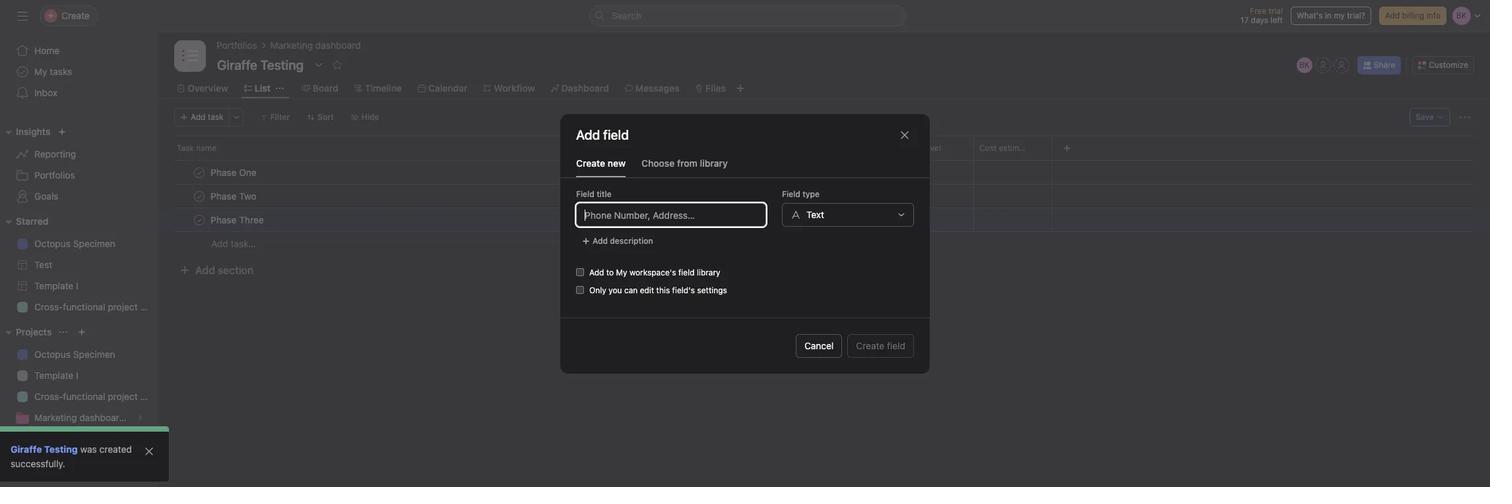 Task type: vqa. For each thing, say whether or not it's contained in the screenshot.
A on the bottom of page
no



Task type: locate. For each thing, give the bounding box(es) containing it.
add down 'fr'
[[593, 236, 608, 246]]

None text field
[[214, 53, 307, 77]]

marketing dashboards
[[34, 413, 130, 424]]

2 completed checkbox from the top
[[191, 212, 207, 228]]

0 vertical spatial template i link
[[8, 276, 151, 297]]

cross-functional project plan inside projects element
[[34, 391, 158, 403]]

3 nov from the top
[[665, 215, 680, 225]]

what's in my trial? button
[[1291, 7, 1372, 25]]

1 vertical spatial cross-
[[34, 391, 63, 403]]

nov for nov 21
[[665, 168, 680, 178]]

1 vertical spatial portfolios link
[[8, 165, 151, 186]]

project inside starred element
[[108, 302, 138, 313]]

0 vertical spatial completed image
[[191, 165, 207, 181]]

1 nov from the top
[[665, 168, 680, 178]]

portfolios inside insights element
[[34, 170, 75, 181]]

template i
[[34, 281, 78, 292], [34, 370, 78, 382]]

info
[[1427, 11, 1441, 20]]

0 vertical spatial create
[[576, 157, 605, 169]]

1 horizontal spatial marketing
[[270, 40, 313, 51]]

giraffe testing
[[11, 444, 78, 455]]

insights
[[16, 126, 50, 137]]

completed image down completed checkbox
[[191, 212, 207, 228]]

fr button
[[587, 212, 657, 228]]

2 cross-functional project plan from the top
[[34, 391, 158, 403]]

2 template i from the top
[[34, 370, 78, 382]]

tab list containing create new
[[560, 156, 930, 178]]

1 vertical spatial octopus specimen link
[[8, 345, 151, 366]]

add left section
[[195, 265, 215, 277]]

1 vertical spatial template i link
[[8, 366, 151, 387]]

workspace's
[[630, 268, 676, 278]]

completed image up completed checkbox
[[191, 165, 207, 181]]

octopus specimen link for template i
[[8, 345, 151, 366]]

completed image left phase two text field
[[191, 188, 207, 204]]

marketing left dashboard
[[270, 40, 313, 51]]

1 vertical spatial create
[[856, 340, 885, 352]]

what's
[[1297, 11, 1323, 20]]

project down test link
[[108, 302, 138, 313]]

template inside projects element
[[34, 370, 73, 382]]

add billing info button
[[1380, 7, 1447, 25]]

0 vertical spatial field
[[679, 268, 695, 278]]

functional up marketing dashboards
[[63, 391, 105, 403]]

share
[[1374, 60, 1396, 70]]

completed image
[[191, 165, 207, 181], [191, 188, 207, 204], [191, 212, 207, 228]]

james
[[605, 167, 630, 177]]

1 vertical spatial cross-functional project plan link
[[8, 387, 158, 408]]

successfully.
[[11, 459, 65, 470]]

21
[[682, 168, 691, 178]]

completed image inside phase three "cell"
[[191, 212, 207, 228]]

create field button
[[848, 334, 914, 358]]

hide sidebar image
[[17, 11, 28, 21]]

create field
[[856, 340, 906, 352]]

global element
[[0, 32, 158, 112]]

0 vertical spatial portfolios link
[[217, 38, 257, 53]]

2 template i link from the top
[[8, 366, 151, 387]]

specimen for template i
[[73, 349, 115, 360]]

0 vertical spatial octopus specimen link
[[8, 234, 151, 255]]

home
[[34, 45, 60, 56]]

task for task name
[[177, 143, 194, 153]]

header untitled section tree grid
[[158, 160, 1491, 256]]

1 octopus from the top
[[34, 238, 71, 250]]

1 vertical spatial i
[[76, 370, 78, 382]]

2 functional from the top
[[63, 391, 105, 403]]

add left task…
[[211, 238, 228, 250]]

1 horizontal spatial portfolios
[[217, 40, 257, 51]]

1 vertical spatial my
[[616, 268, 627, 278]]

share button
[[1358, 56, 1402, 75]]

add
[[1386, 11, 1400, 20], [191, 112, 206, 122], [593, 236, 608, 246], [211, 238, 228, 250], [195, 265, 215, 277], [589, 268, 604, 278]]

1 horizontal spatial task
[[177, 143, 194, 153]]

my
[[1334, 11, 1345, 20]]

1 plan from the top
[[140, 302, 158, 313]]

nov left 18 at the top left of page
[[665, 191, 680, 201]]

text
[[807, 209, 825, 220]]

1 octopus specimen from the top
[[34, 238, 115, 250]]

portfolios up list link
[[217, 40, 257, 51]]

0 horizontal spatial field
[[576, 189, 595, 199]]

specimen inside starred element
[[73, 238, 115, 250]]

Only you can edit this field's settings checkbox
[[576, 286, 584, 294]]

my tasks link
[[8, 61, 151, 83]]

portfolios link
[[217, 38, 257, 53], [8, 165, 151, 186]]

specimen inside projects element
[[73, 349, 115, 360]]

functional inside starred element
[[63, 302, 105, 313]]

field
[[679, 268, 695, 278], [887, 340, 906, 352]]

field type
[[782, 189, 820, 199]]

board link
[[302, 81, 339, 96]]

create inside button
[[856, 340, 885, 352]]

library right "from"
[[700, 157, 728, 169]]

nov left the 26
[[665, 215, 680, 225]]

add left billing
[[1386, 11, 1400, 20]]

create right the cancel
[[856, 340, 885, 352]]

insights element
[[0, 120, 158, 210]]

1 cross- from the top
[[34, 302, 63, 313]]

cost estimate
[[980, 143, 1031, 153]]

add inside row
[[211, 238, 228, 250]]

completed checkbox up completed checkbox
[[191, 165, 207, 181]]

template i link down test
[[8, 276, 151, 297]]

nov
[[665, 168, 680, 178], [665, 191, 680, 201], [665, 215, 680, 225]]

i up marketing dashboards
[[76, 370, 78, 382]]

completed image inside phase two cell
[[191, 188, 207, 204]]

1 completed checkbox from the top
[[191, 165, 207, 181]]

1 vertical spatial plan
[[140, 391, 158, 403]]

to
[[607, 268, 614, 278]]

1 field from the left
[[576, 189, 595, 199]]

functional
[[63, 302, 105, 313], [63, 391, 105, 403]]

octopus for projects
[[34, 349, 71, 360]]

0 vertical spatial marketing
[[270, 40, 313, 51]]

text button
[[782, 203, 914, 227]]

row containing task name
[[158, 136, 1491, 160]]

octopus down projects
[[34, 349, 71, 360]]

cross- up projects
[[34, 302, 63, 313]]

1 vertical spatial cross-functional project plan
[[34, 391, 158, 403]]

marketing for marketing dashboards
[[34, 413, 77, 424]]

2 field from the left
[[782, 189, 801, 199]]

project up dashboards
[[108, 391, 138, 403]]

0 horizontal spatial my
[[34, 66, 47, 77]]

add for add task…
[[211, 238, 228, 250]]

Completed checkbox
[[191, 165, 207, 181], [191, 212, 207, 228]]

2 octopus specimen from the top
[[34, 349, 115, 360]]

0 vertical spatial octopus specimen
[[34, 238, 115, 250]]

template i down test
[[34, 281, 78, 292]]

1 horizontal spatial create
[[856, 340, 885, 352]]

cross-functional project plan
[[34, 302, 158, 313], [34, 391, 158, 403]]

1 project from the top
[[108, 302, 138, 313]]

octopus inside projects element
[[34, 349, 71, 360]]

insights button
[[0, 124, 50, 140]]

2 — text field from the top
[[980, 216, 1052, 226]]

1 vertical spatial functional
[[63, 391, 105, 403]]

octopus specimen inside projects element
[[34, 349, 115, 360]]

0 vertical spatial cross-functional project plan
[[34, 302, 158, 313]]

add left the to
[[589, 268, 604, 278]]

2 octopus from the top
[[34, 349, 71, 360]]

octopus specimen down projects
[[34, 349, 115, 360]]

1 cross-functional project plan from the top
[[34, 302, 158, 313]]

2 completed image from the top
[[191, 188, 207, 204]]

marketing up 'task' link
[[34, 413, 77, 424]]

1 completed image from the top
[[191, 165, 207, 181]]

0 vertical spatial functional
[[63, 302, 105, 313]]

cross-functional project plan link down test link
[[8, 297, 158, 318]]

board
[[313, 83, 339, 94]]

add field dialog
[[560, 114, 930, 374]]

template i for second the template i link from the top of the page
[[34, 370, 78, 382]]

1 template i from the top
[[34, 281, 78, 292]]

add task… button
[[211, 237, 256, 252]]

0 horizontal spatial marketing
[[34, 413, 77, 424]]

template down test
[[34, 281, 73, 292]]

fr
[[592, 215, 598, 225]]

0 horizontal spatial portfolios
[[34, 170, 75, 181]]

0 vertical spatial my
[[34, 66, 47, 77]]

task inside projects element
[[34, 434, 54, 445]]

field for field title
[[576, 189, 595, 199]]

create down assignee at top left
[[576, 157, 605, 169]]

template i link up marketing dashboards
[[8, 366, 151, 387]]

portfolios link up list link
[[217, 38, 257, 53]]

1 specimen from the top
[[73, 238, 115, 250]]

1 vertical spatial completed checkbox
[[191, 212, 207, 228]]

1 vertical spatial octopus specimen
[[34, 349, 115, 360]]

marketing inside "link"
[[270, 40, 313, 51]]

nov 18
[[665, 191, 691, 201]]

1 vertical spatial library
[[697, 268, 721, 278]]

cross-functional project plan up dashboards
[[34, 391, 158, 403]]

completed checkbox for fr
[[191, 212, 207, 228]]

row containing fr
[[158, 208, 1491, 232]]

template i inside projects element
[[34, 370, 78, 382]]

add section button
[[174, 259, 259, 283]]

project for second cross-functional project plan link from the bottom of the page
[[108, 302, 138, 313]]

0 vertical spatial — text field
[[980, 192, 1052, 202]]

functional down test link
[[63, 302, 105, 313]]

my right the to
[[616, 268, 627, 278]]

plan inside starred element
[[140, 302, 158, 313]]

Add to My workspace's field library checkbox
[[576, 268, 584, 276]]

cross-functional project plan for second cross-functional project plan link from the bottom of the page
[[34, 302, 158, 313]]

nov for nov 26
[[665, 215, 680, 225]]

1 template from the top
[[34, 281, 73, 292]]

edit
[[640, 285, 654, 295]]

octopus specimen inside starred element
[[34, 238, 115, 250]]

cross- up marketing dashboards link
[[34, 391, 63, 403]]

i
[[76, 281, 78, 292], [76, 370, 78, 382]]

cross-functional project plan down test link
[[34, 302, 158, 313]]

3 completed image from the top
[[191, 212, 207, 228]]

1 cross-functional project plan link from the top
[[8, 297, 158, 318]]

plan inside projects element
[[140, 391, 158, 403]]

0 vertical spatial octopus
[[34, 238, 71, 250]]

add to starred image
[[332, 59, 343, 70]]

1 vertical spatial field
[[887, 340, 906, 352]]

add description button
[[576, 232, 659, 251]]

type
[[803, 189, 820, 199]]

— text field
[[980, 192, 1052, 202], [980, 216, 1052, 226]]

create for create new
[[576, 157, 605, 169]]

0 vertical spatial library
[[700, 157, 728, 169]]

0 horizontal spatial task
[[34, 434, 54, 445]]

new
[[608, 157, 626, 169]]

template i link
[[8, 276, 151, 297], [8, 366, 151, 387]]

nov left 21
[[665, 168, 680, 178]]

1 vertical spatial completed image
[[191, 188, 207, 204]]

1 functional from the top
[[63, 302, 105, 313]]

octopus specimen link down projects
[[8, 345, 151, 366]]

phase three cell
[[158, 208, 582, 232]]

giraffe
[[11, 444, 42, 455]]

portfolios link down reporting
[[8, 165, 151, 186]]

1 vertical spatial project
[[108, 391, 138, 403]]

task
[[177, 143, 194, 153], [34, 434, 54, 445]]

completed checkbox for ja
[[191, 165, 207, 181]]

26
[[682, 215, 692, 225]]

0 vertical spatial cross-
[[34, 302, 63, 313]]

0 vertical spatial plan
[[140, 302, 158, 313]]

0 vertical spatial nov
[[665, 168, 680, 178]]

0 vertical spatial cross-functional project plan link
[[8, 297, 158, 318]]

— text field for 26
[[980, 216, 1052, 226]]

octopus specimen link up test
[[8, 234, 151, 255]]

octopus specimen up test link
[[34, 238, 115, 250]]

1 vertical spatial template i
[[34, 370, 78, 382]]

0 horizontal spatial field
[[679, 268, 695, 278]]

dashboard
[[315, 40, 361, 51]]

field left title
[[576, 189, 595, 199]]

1 vertical spatial template
[[34, 370, 73, 382]]

template i up marketing dashboards link
[[34, 370, 78, 382]]

template i inside starred element
[[34, 281, 78, 292]]

octopus inside starred element
[[34, 238, 71, 250]]

add billing info
[[1386, 11, 1441, 20]]

create for create field
[[856, 340, 885, 352]]

search
[[612, 10, 642, 21]]

task name
[[177, 143, 217, 153]]

row
[[158, 136, 1491, 160], [174, 160, 1475, 161], [158, 160, 1491, 185], [158, 184, 1491, 209], [158, 208, 1491, 232]]

2 plan from the top
[[140, 391, 158, 403]]

title
[[597, 189, 612, 199]]

estimate
[[999, 143, 1031, 153]]

goals
[[34, 191, 58, 202]]

1 vertical spatial portfolios
[[34, 170, 75, 181]]

2 cross- from the top
[[34, 391, 63, 403]]

i down test link
[[76, 281, 78, 292]]

completed checkbox down completed checkbox
[[191, 212, 207, 228]]

field left the type
[[782, 189, 801, 199]]

2 project from the top
[[108, 391, 138, 403]]

plan
[[140, 302, 158, 313], [140, 391, 158, 403]]

1 horizontal spatial field
[[887, 340, 906, 352]]

portfolios down reporting
[[34, 170, 75, 181]]

task up successfully.
[[34, 434, 54, 445]]

1 vertical spatial marketing
[[34, 413, 77, 424]]

0 vertical spatial template i
[[34, 281, 78, 292]]

cross- inside starred element
[[34, 302, 63, 313]]

completed checkbox inside phase one cell
[[191, 165, 207, 181]]

completed image for pr
[[191, 188, 207, 204]]

task
[[208, 112, 224, 122]]

add for add task
[[191, 112, 206, 122]]

1 horizontal spatial field
[[782, 189, 801, 199]]

create inside tab list
[[576, 157, 605, 169]]

add left task
[[191, 112, 206, 122]]

library
[[700, 157, 728, 169], [697, 268, 721, 278]]

field inside button
[[887, 340, 906, 352]]

template i for the template i link within starred element
[[34, 281, 78, 292]]

task left the name
[[177, 143, 194, 153]]

template i link inside starred element
[[8, 276, 151, 297]]

i inside starred element
[[76, 281, 78, 292]]

0 vertical spatial specimen
[[73, 238, 115, 250]]

1 — text field from the top
[[980, 192, 1052, 202]]

library up settings
[[697, 268, 721, 278]]

1 vertical spatial task
[[34, 434, 54, 445]]

field's
[[672, 285, 695, 295]]

task inside row
[[177, 143, 194, 153]]

0 vertical spatial project
[[108, 302, 138, 313]]

dashboards
[[79, 413, 130, 424]]

2 vertical spatial completed image
[[191, 212, 207, 228]]

1 vertical spatial nov
[[665, 191, 680, 201]]

marketing inside projects element
[[34, 413, 77, 424]]

cancel
[[805, 340, 834, 352]]

projects element
[[0, 321, 158, 488]]

0 vertical spatial completed checkbox
[[191, 165, 207, 181]]

template down projects
[[34, 370, 73, 382]]

octopus up test
[[34, 238, 71, 250]]

calendar
[[428, 83, 468, 94]]

0 vertical spatial template
[[34, 281, 73, 292]]

2 nov from the top
[[665, 191, 680, 201]]

2 i from the top
[[76, 370, 78, 382]]

can
[[624, 285, 638, 295]]

cross- inside projects element
[[34, 391, 63, 403]]

only you can edit this field's settings
[[589, 285, 727, 295]]

octopus
[[34, 238, 71, 250], [34, 349, 71, 360]]

cross-functional project plan inside starred element
[[34, 302, 158, 313]]

completed image inside phase one cell
[[191, 165, 207, 181]]

specimen
[[73, 238, 115, 250], [73, 349, 115, 360]]

2 template from the top
[[34, 370, 73, 382]]

1 vertical spatial octopus
[[34, 349, 71, 360]]

i inside projects element
[[76, 370, 78, 382]]

cross-functional project plan link up marketing dashboards
[[8, 387, 158, 408]]

marketing dashboard link
[[270, 38, 361, 53]]

nov for nov 18
[[665, 191, 680, 201]]

effort
[[901, 143, 922, 153]]

2 specimen from the top
[[73, 349, 115, 360]]

1 template i link from the top
[[8, 276, 151, 297]]

Phase Two text field
[[208, 190, 260, 203]]

completed checkbox inside phase three "cell"
[[191, 212, 207, 228]]

settings
[[697, 285, 727, 295]]

2 vertical spatial nov
[[665, 215, 680, 225]]

tab list
[[560, 156, 930, 178]]

test link
[[8, 255, 151, 276]]

0 horizontal spatial create
[[576, 157, 605, 169]]

library inside tab list
[[700, 157, 728, 169]]

0 vertical spatial i
[[76, 281, 78, 292]]

was created successfully.
[[11, 444, 132, 470]]

specimen up test link
[[73, 238, 115, 250]]

1 vertical spatial specimen
[[73, 349, 115, 360]]

create
[[576, 157, 605, 169], [856, 340, 885, 352]]

field
[[576, 189, 595, 199], [782, 189, 801, 199]]

list image
[[182, 48, 198, 64]]

create new
[[576, 157, 626, 169]]

1 octopus specimen link from the top
[[8, 234, 151, 255]]

completed image for ja
[[191, 165, 207, 181]]

from
[[677, 157, 698, 169]]

my left 'tasks'
[[34, 66, 47, 77]]

2 octopus specimen link from the top
[[8, 345, 151, 366]]

1 horizontal spatial my
[[616, 268, 627, 278]]

0 vertical spatial task
[[177, 143, 194, 153]]

1 vertical spatial — text field
[[980, 216, 1052, 226]]

specimen up dashboards
[[73, 349, 115, 360]]

functional inside projects element
[[63, 391, 105, 403]]

1 i from the top
[[76, 281, 78, 292]]



Task type: describe. For each thing, give the bounding box(es) containing it.
created
[[99, 444, 132, 455]]

add for add billing info
[[1386, 11, 1400, 20]]

add section
[[195, 265, 254, 277]]

close this dialog image
[[900, 130, 910, 140]]

search list box
[[589, 5, 906, 26]]

plan for second cross-functional project plan link from the bottom of the page
[[140, 302, 158, 313]]

nov 21
[[665, 168, 691, 178]]

my tasks
[[34, 66, 72, 77]]

free trial 17 days left
[[1241, 6, 1283, 25]]

add for add description
[[593, 236, 608, 246]]

messages link
[[625, 81, 680, 96]]

completed image for fr
[[191, 212, 207, 228]]

section
[[218, 265, 254, 277]]

task…
[[231, 238, 256, 250]]

2 cross-functional project plan link from the top
[[8, 387, 158, 408]]

nov 26
[[665, 215, 692, 225]]

testing
[[44, 444, 78, 455]]

add field
[[576, 127, 629, 142]]

phase one cell
[[158, 160, 582, 185]]

only
[[589, 285, 607, 295]]

this
[[657, 285, 670, 295]]

tasks
[[50, 66, 72, 77]]

choose from library
[[642, 157, 728, 169]]

projects button
[[0, 325, 52, 341]]

cost
[[980, 143, 997, 153]]

assignee
[[587, 143, 621, 153]]

projects
[[16, 327, 52, 338]]

dashboard
[[561, 83, 609, 94]]

Completed checkbox
[[191, 188, 207, 204]]

Phase One text field
[[208, 166, 261, 179]]

functional for second cross-functional project plan link from the bottom of the page
[[63, 302, 105, 313]]

octopus for starred
[[34, 238, 71, 250]]

marketing dashboards link
[[8, 408, 151, 429]]

timeline
[[365, 83, 402, 94]]

task for task
[[34, 434, 54, 445]]

functional for first cross-functional project plan link from the bottom of the page
[[63, 391, 105, 403]]

files
[[706, 83, 726, 94]]

17
[[1241, 15, 1249, 25]]

my inside create new tab panel
[[616, 268, 627, 278]]

starred
[[16, 216, 48, 227]]

left
[[1271, 15, 1283, 25]]

add for add section
[[195, 265, 215, 277]]

reporting link
[[8, 144, 151, 165]]

dashboard link
[[551, 81, 609, 96]]

— text field
[[980, 168, 1052, 178]]

add description
[[593, 236, 653, 246]]

you
[[609, 285, 622, 295]]

field for field type
[[782, 189, 801, 199]]

inbox
[[34, 87, 57, 98]]

pr button
[[587, 188, 657, 204]]

add task
[[191, 112, 224, 122]]

create new tab panel
[[560, 178, 930, 374]]

workflow link
[[483, 81, 535, 96]]

octopus specimen for template i
[[34, 349, 115, 360]]

calendar link
[[418, 81, 468, 96]]

name
[[196, 143, 217, 153]]

starred element
[[0, 210, 158, 321]]

field title
[[576, 189, 612, 199]]

timeline link
[[354, 81, 402, 96]]

specimen for test
[[73, 238, 115, 250]]

home link
[[8, 40, 151, 61]]

cross- for first cross-functional project plan link from the bottom of the page
[[34, 391, 63, 403]]

trial?
[[1347, 11, 1366, 20]]

overview
[[187, 83, 228, 94]]

bk
[[1300, 60, 1310, 70]]

18
[[682, 191, 691, 201]]

giraffe testing link
[[11, 444, 78, 455]]

phase two cell
[[158, 184, 582, 209]]

marketing dashboard
[[270, 40, 361, 51]]

0 vertical spatial portfolios
[[217, 40, 257, 51]]

days
[[1251, 15, 1269, 25]]

goals link
[[8, 186, 151, 207]]

cross-functional project plan for first cross-functional project plan link from the bottom of the page
[[34, 391, 158, 403]]

row containing ja
[[158, 160, 1491, 185]]

template inside starred element
[[34, 281, 73, 292]]

add task button
[[174, 108, 229, 127]]

0 horizontal spatial portfolios link
[[8, 165, 151, 186]]

invite button
[[13, 459, 69, 483]]

was
[[80, 444, 97, 455]]

description
[[610, 236, 653, 246]]

add task… row
[[158, 232, 1491, 256]]

Phone Number, Address… text field
[[576, 203, 766, 227]]

search button
[[589, 5, 906, 26]]

library inside create new tab panel
[[697, 268, 721, 278]]

workflow
[[494, 83, 535, 94]]

1 horizontal spatial portfolios link
[[217, 38, 257, 53]]

octopus specimen link for test
[[8, 234, 151, 255]]

trial
[[1269, 6, 1283, 16]]

my inside global "element"
[[34, 66, 47, 77]]

project for first cross-functional project plan link from the bottom of the page
[[108, 391, 138, 403]]

invite
[[37, 465, 61, 476]]

octopus specimen for test
[[34, 238, 115, 250]]

row containing pr
[[158, 184, 1491, 209]]

close image
[[144, 447, 154, 457]]

test
[[34, 259, 52, 271]]

plan for first cross-functional project plan link from the bottom of the page
[[140, 391, 158, 403]]

— text field for 18
[[980, 192, 1052, 202]]

in
[[1325, 11, 1332, 20]]

add for add to my workspace's field library
[[589, 268, 604, 278]]

cross- for second cross-functional project plan link from the bottom of the page
[[34, 302, 63, 313]]

messages
[[636, 83, 680, 94]]

what's in my trial?
[[1297, 11, 1366, 20]]

marketing for marketing dashboard
[[270, 40, 313, 51]]

free
[[1250, 6, 1267, 16]]

Phase Three text field
[[208, 214, 268, 227]]

overview link
[[177, 81, 228, 96]]

bk button
[[1297, 57, 1313, 73]]

reporting
[[34, 149, 76, 160]]

billing
[[1403, 11, 1425, 20]]

cancel button
[[796, 334, 843, 358]]



